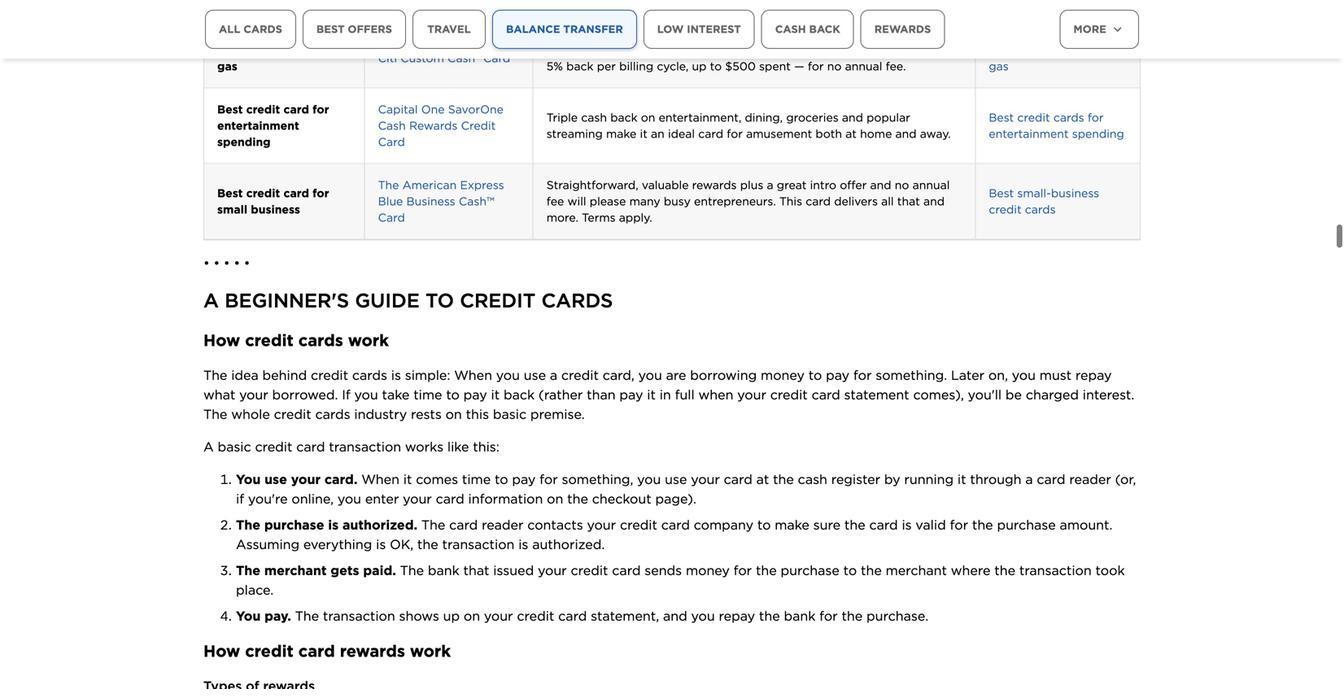 Task type: describe. For each thing, give the bounding box(es) containing it.
on inside when it comes time to pay for something, you use your card at the cash register by running it through a card reader (or, if you're online, you enter your card information on the checkout page).
[[547, 491, 563, 507]]

custom
[[401, 51, 444, 65]]

borrowed.
[[272, 387, 338, 403]]

for inside best credit card for small business
[[313, 186, 329, 200]]

and inside it's a versatile card, but use it just for gas and you'll earn an impressive 5% back per billing cycle, up to $500 spent — for no annual fee.
[[781, 43, 802, 57]]

use inside when it comes time to pay for something, you use your card at the cash register by running it through a card reader (or, if you're online, you enter your card information on the checkout page).
[[665, 471, 687, 487]]

• • • • •
[[203, 255, 250, 271]]

cards inside best credit cards for gas
[[1054, 43, 1084, 57]]

a inside when it comes time to pay for something, you use your card at the cash register by running it through a card reader (or, if you're online, you enter your card information on the checkout page).
[[1026, 471, 1033, 487]]

on,
[[989, 367, 1008, 383]]

valuable
[[642, 178, 689, 192]]

best for best credit cards for gas
[[989, 43, 1014, 57]]

for left purchase.
[[819, 608, 838, 624]]

rewards inside straightforward, valuable rewards plus a great intro offer and no annual fee will please many busy entrepreneurs. this card delivers all that and more. terms apply.
[[692, 178, 737, 192]]

fee.
[[886, 59, 906, 73]]

sends
[[645, 563, 682, 578]]

purchase inside the card reader contacts your credit card company to make sure the card is valid for the purchase amount. assuming everything is ok, the transaction is authorized.
[[997, 517, 1056, 533]]

credit up you use your card. on the left
[[255, 439, 293, 455]]

per
[[597, 59, 616, 73]]

the for the american express blue business cash™ card
[[378, 178, 399, 192]]

and right offer
[[870, 178, 891, 192]]

low
[[657, 23, 684, 35]]

american
[[402, 178, 457, 192]]

0 vertical spatial work
[[348, 331, 389, 350]]

when
[[699, 387, 734, 403]]

product offers quick filters tab list
[[205, 10, 1004, 94]]

balance transfer link
[[492, 10, 637, 49]]

all cards
[[219, 23, 282, 35]]

your down issued
[[484, 608, 513, 624]]

balance transfer
[[506, 23, 623, 35]]

cash back link
[[761, 10, 854, 49]]

is left valid
[[902, 517, 912, 533]]

it inside triple cash back on entertainment, dining, groceries and popular streaming make it an ideal card for amusement both at home and away.
[[640, 127, 648, 141]]

statement,
[[591, 608, 659, 624]]

at inside when it comes time to pay for something, you use your card at the cash register by running it through a card reader (or, if you're online, you enter your card information on the checkout page).
[[756, 471, 769, 487]]

credit up (rather
[[561, 367, 599, 383]]

it right running
[[958, 471, 966, 487]]

for right —
[[808, 59, 824, 73]]

the idea behind credit cards is simple: when you use a credit card, you are borrowing money to pay for something. later on, you must repay what your borrowed. if you take time to pay it back (rather than pay it in full when your credit card statement comes), you'll be charged interest. the whole credit cards industry rests on this basic premise.
[[203, 367, 1135, 422]]

make inside triple cash back on entertainment, dining, groceries and popular streaming make it an ideal card for amusement both at home and away.
[[606, 127, 637, 141]]

what
[[203, 387, 235, 403]]

cash inside when it comes time to pay for something, you use your card at the cash register by running it through a card reader (or, if you're online, you enter your card information on the checkout page).
[[798, 471, 827, 487]]

your up whole
[[239, 387, 268, 403]]

for inside best credit cards for gas
[[1088, 43, 1104, 57]]

groceries
[[786, 111, 839, 124]]

enter
[[365, 491, 399, 507]]

for up $500
[[738, 43, 754, 57]]

cards down if
[[315, 406, 350, 422]]

on inside the idea behind credit cards is simple: when you use a credit card, you are borrowing money to pay for something. later on, you must repay what your borrowed. if you take time to pay it back (rather than pay it in full when your credit card statement comes), you'll be charged interest. the whole credit cards industry rests on this basic premise.
[[446, 406, 462, 422]]

it left in
[[647, 387, 656, 403]]

the down what
[[203, 406, 227, 422]]

basic inside the idea behind credit cards is simple: when you use a credit card, you are borrowing money to pay for something. later on, you must repay what your borrowed. if you take time to pay it back (rather than pay it in full when your credit card statement comes), you'll be charged interest. the whole credit cards industry rests on this basic premise.
[[493, 406, 527, 422]]

repay inside the idea behind credit cards is simple: when you use a credit card, you are borrowing money to pay for something. later on, you must repay what your borrowed. if you take time to pay it back (rather than pay it in full when your credit card statement comes), you'll be charged interest. the whole credit cards industry rests on this basic premise.
[[1076, 367, 1112, 383]]

no inside straightforward, valuable rewards plus a great intro offer and no annual fee will please many busy entrepreneurs. this card delivers all that and more. terms apply.
[[895, 178, 909, 192]]

everything
[[303, 537, 372, 552]]

citi custom cash® card
[[378, 51, 510, 65]]

the purchase is authorized.
[[236, 517, 418, 533]]

credit
[[460, 289, 536, 312]]

credit inside best credit cards for gas
[[1017, 43, 1050, 57]]

you up be
[[1012, 367, 1036, 383]]

entrepreneurs.
[[694, 194, 776, 208]]

the for the card reader contacts your credit card company to make sure the card is valid for the purchase amount. assuming everything is ok, the transaction is authorized.
[[421, 517, 445, 533]]

comes),
[[913, 387, 964, 403]]

that inside straightforward, valuable rewards plus a great intro offer and no annual fee will please many busy entrepreneurs. this card delivers all that and more. terms apply.
[[897, 194, 920, 208]]

the card reader contacts your credit card company to make sure the card is valid for the purchase amount. assuming everything is ok, the transaction is authorized.
[[236, 517, 1113, 552]]

something,
[[562, 471, 633, 487]]

your up page).
[[691, 471, 720, 487]]

annual inside it's a versatile card, but use it just for gas and you'll earn an impressive 5% back per billing cycle, up to $500 spent — for no annual fee.
[[845, 59, 882, 73]]

fee
[[547, 194, 564, 208]]

please
[[590, 194, 626, 208]]

a beginner's guide to credit cards
[[203, 289, 613, 312]]

this
[[466, 406, 489, 422]]

home
[[860, 127, 892, 141]]

a for a beginner's guide to credit cards
[[203, 289, 219, 312]]

0 vertical spatial authorized.
[[343, 517, 418, 533]]

and down popular
[[896, 127, 917, 141]]

cash inside "product offers quick filters" tab list
[[775, 23, 806, 35]]

credit inside best small-business credit cards
[[989, 203, 1022, 216]]

reader inside the card reader contacts your credit card company to make sure the card is valid for the purchase amount. assuming everything is ok, the transaction is authorized.
[[482, 517, 524, 533]]

best for best credit card for entertainment spending
[[217, 102, 243, 116]]

0 horizontal spatial purchase
[[264, 517, 324, 533]]

great
[[777, 178, 807, 192]]

credit inside the card reader contacts your credit card company to make sure the card is valid for the purchase amount. assuming everything is ok, the transaction is authorized.
[[620, 517, 657, 533]]

credit inside best credit card for entertainment spending
[[246, 102, 280, 116]]

express
[[460, 178, 504, 192]]

through
[[970, 471, 1022, 487]]

credit up behind
[[245, 331, 294, 350]]

must
[[1040, 367, 1072, 383]]

cash inside capital one savorone cash rewards credit card
[[378, 119, 406, 133]]

and down the away.
[[924, 194, 945, 208]]

popular
[[867, 111, 910, 124]]

when it comes time to pay for something, you use your card at the cash register by running it through a card reader (or, if you're online, you enter your card information on the checkout page).
[[236, 471, 1136, 507]]

interest
[[687, 23, 741, 35]]

rewards inside capital one savorone cash rewards credit card
[[409, 119, 458, 133]]

triple cash back on entertainment, dining, groceries and popular streaming make it an ideal card for amusement both at home and away.
[[547, 111, 951, 141]]

ideal
[[668, 127, 695, 141]]

make inside the card reader contacts your credit card company to make sure the card is valid for the purchase amount. assuming everything is ok, the transaction is authorized.
[[775, 517, 810, 533]]

for inside best credit card for gas
[[313, 43, 329, 57]]

credit down borrowed.
[[274, 406, 311, 422]]

plus
[[740, 178, 763, 192]]

page).
[[655, 491, 696, 507]]

comes
[[416, 471, 458, 487]]

many
[[629, 194, 660, 208]]

credit down issued
[[517, 608, 554, 624]]

on right shows
[[464, 608, 480, 624]]

citi custom cash® card link
[[378, 51, 510, 65]]

that inside the bank that issued your credit card sends money for the purchase to the merchant where the transaction took place.
[[463, 563, 489, 578]]

later
[[951, 367, 985, 383]]

low interest
[[657, 23, 741, 35]]

an inside it's a versatile card, but use it just for gas and you'll earn an impressive 5% back per billing cycle, up to $500 spent — for no annual fee.
[[867, 43, 881, 57]]

2 • from the left
[[214, 255, 220, 271]]

credit inside the bank that issued your credit card sends money for the purchase to the merchant where the transaction took place.
[[571, 563, 608, 578]]

you down 'card.' at left bottom
[[338, 491, 361, 507]]

gas for best credit cards for gas
[[989, 59, 1009, 73]]

credit up if
[[311, 367, 348, 383]]

it inside it's a versatile card, but use it just for gas and you'll earn an impressive 5% back per billing cycle, up to $500 spent — for no annual fee.
[[704, 43, 711, 57]]

beginner's
[[225, 289, 349, 312]]

travel link
[[413, 10, 486, 49]]

back inside triple cash back on entertainment, dining, groceries and popular streaming make it an ideal card for amusement both at home and away.
[[610, 111, 638, 124]]

you for you use your card.
[[236, 471, 261, 487]]

away.
[[920, 127, 951, 141]]

all inside straightforward, valuable rewards plus a great intro offer and no annual fee will please many busy entrepreneurs. this card delivers all that and more. terms apply.
[[881, 194, 894, 208]]

rewards inside "product offers quick filters" tab list
[[874, 23, 931, 35]]

for inside the idea behind credit cards is simple: when you use a credit card, you are borrowing money to pay for something. later on, you must repay what your borrowed. if you take time to pay it back (rather than pay it in full when your credit card statement comes), you'll be charged interest. the whole credit cards industry rests on this basic premise.
[[853, 367, 872, 383]]

card, inside it's a versatile card, but use it just for gas and you'll earn an impressive 5% back per billing cycle, up to $500 spent — for no annual fee.
[[627, 43, 655, 57]]

(rather
[[539, 387, 583, 403]]

0 horizontal spatial repay
[[719, 608, 755, 624]]

your inside the bank that issued your credit card sends money for the purchase to the merchant where the transaction took place.
[[538, 563, 567, 578]]

gets
[[331, 563, 359, 578]]

the merchant gets paid.
[[236, 563, 396, 578]]

authorized. inside the card reader contacts your credit card company to make sure the card is valid for the purchase amount. assuming everything is ok, the transaction is authorized.
[[532, 537, 605, 552]]

valid
[[916, 517, 946, 533]]

how for how credit cards work
[[203, 331, 240, 350]]

3 • from the left
[[224, 255, 230, 271]]

4 • from the left
[[234, 255, 240, 271]]

cards up take
[[352, 367, 387, 383]]

like
[[447, 439, 469, 455]]

all inside "product offers quick filters" tab list
[[219, 23, 240, 35]]

and up home
[[842, 111, 863, 124]]

1 merchant from the left
[[264, 563, 327, 578]]

your up 'online,'
[[291, 471, 321, 487]]

straightforward,
[[547, 178, 638, 192]]

paid.
[[363, 563, 396, 578]]

register
[[831, 471, 881, 487]]

for inside the bank that issued your credit card sends money for the purchase to the merchant where the transaction took place.
[[734, 563, 752, 578]]

a inside it's a versatile card, but use it just for gas and you'll earn an impressive 5% back per billing cycle, up to $500 spent — for no annual fee.
[[566, 43, 573, 57]]

billing
[[619, 59, 653, 73]]

reader inside when it comes time to pay for something, you use your card at the cash register by running it through a card reader (or, if you're online, you enter your card information on the checkout page).
[[1069, 471, 1111, 487]]

credit down pay.
[[245, 642, 294, 661]]

your down comes in the bottom left of the page
[[403, 491, 432, 507]]

back
[[809, 23, 840, 35]]

annual inside straightforward, valuable rewards plus a great intro offer and no annual fee will please many busy entrepreneurs. this card delivers all that and more. terms apply.
[[913, 178, 950, 192]]

blue
[[378, 194, 403, 208]]

the for the merchant gets paid.
[[236, 563, 260, 578]]

you pay. the transaction shows up on your credit card statement, and you repay the bank for the purchase.
[[236, 608, 929, 624]]

for inside best credit cards for entertainment spending
[[1088, 111, 1104, 124]]

to inside the bank that issued your credit card sends money for the purchase to the merchant where the transaction took place.
[[844, 563, 857, 578]]

apply.
[[619, 211, 652, 225]]

a for a basic credit card transaction works like this:
[[203, 439, 214, 455]]

statement
[[844, 387, 909, 403]]

back inside it's a versatile card, but use it just for gas and you'll earn an impressive 5% back per billing cycle, up to $500 spent — for no annual fee.
[[566, 59, 594, 73]]

a basic credit card transaction works like this:
[[203, 439, 499, 455]]

business
[[406, 194, 455, 208]]

when inside the idea behind credit cards is simple: when you use a credit card, you are borrowing money to pay for something. later on, you must repay what your borrowed. if you take time to pay it back (rather than pay it in full when your credit card statement comes), you'll be charged interest. the whole credit cards industry rests on this basic premise.
[[454, 367, 492, 383]]

a inside the idea behind credit cards is simple: when you use a credit card, you are borrowing money to pay for something. later on, you must repay what your borrowed. if you take time to pay it back (rather than pay it in full when your credit card statement comes), you'll be charged interest. the whole credit cards industry rests on this basic premise.
[[550, 367, 557, 383]]

you down the bank that issued your credit card sends money for the purchase to the merchant where the transaction took place. at the bottom of page
[[691, 608, 715, 624]]

you up page).
[[637, 471, 661, 487]]

card inside the bank that issued your credit card sends money for the purchase to the merchant where the transaction took place.
[[612, 563, 641, 578]]

dining,
[[745, 111, 783, 124]]

more.
[[547, 211, 578, 225]]

the for the idea behind credit cards is simple: when you use a credit card, you are borrowing money to pay for something. later on, you must repay what your borrowed. if you take time to pay it back (rather than pay it in full when your credit card statement comes), you'll be charged interest. the whole credit cards industry rests on this basic premise.
[[203, 367, 227, 383]]

best for best small-business credit cards
[[989, 186, 1014, 200]]

0 vertical spatial card
[[483, 51, 510, 65]]

your inside the card reader contacts your credit card company to make sure the card is valid for the purchase amount. assuming everything is ok, the transaction is authorized.
[[587, 517, 616, 533]]

you'll
[[806, 43, 835, 57]]

cash™
[[459, 194, 494, 208]]

1 vertical spatial bank
[[784, 608, 816, 624]]

for inside best credit card for entertainment spending
[[313, 102, 329, 116]]

it left comes in the bottom left of the page
[[403, 471, 412, 487]]

is left ok,
[[376, 537, 386, 552]]

impressive
[[884, 43, 944, 57]]

you up "this:"
[[496, 367, 520, 383]]

credit right when
[[770, 387, 808, 403]]

the for the bank that issued your credit card sends money for the purchase to the merchant where the transaction took place.
[[400, 563, 424, 578]]

purchase inside the bank that issued your credit card sends money for the purchase to the merchant where the transaction took place.
[[781, 563, 840, 578]]

one
[[421, 102, 445, 116]]



Task type: vqa. For each thing, say whether or not it's contained in the screenshot.
the bottom lender
no



Task type: locate. For each thing, give the bounding box(es) containing it.
work down guide
[[348, 331, 389, 350]]

time inside when it comes time to pay for something, you use your card at the cash register by running it through a card reader (or, if you're online, you enter your card information on the checkout page).
[[462, 471, 491, 487]]

back
[[566, 59, 594, 73], [610, 111, 638, 124], [504, 387, 535, 403]]

1 vertical spatial authorized.
[[532, 537, 605, 552]]

gas
[[758, 43, 778, 57], [217, 59, 237, 73], [989, 59, 1009, 73]]

for inside the card reader contacts your credit card company to make sure the card is valid for the purchase amount. assuming everything is ok, the transaction is authorized.
[[950, 517, 968, 533]]

repay up interest.
[[1076, 367, 1112, 383]]

for up statement
[[853, 367, 872, 383]]

for inside triple cash back on entertainment, dining, groceries and popular streaming make it an ideal card for amusement both at home and away.
[[727, 127, 743, 141]]

purchase
[[264, 517, 324, 533], [997, 517, 1056, 533], [781, 563, 840, 578]]

checkout
[[592, 491, 652, 507]]

transaction up how credit card rewards work
[[323, 608, 395, 624]]

at inside triple cash back on entertainment, dining, groceries and popular streaming make it an ideal card for amusement both at home and away.
[[846, 127, 857, 141]]

0 vertical spatial how
[[203, 331, 240, 350]]

credit inside best credit card for small business
[[246, 186, 280, 200]]

transaction down industry
[[329, 439, 401, 455]]

cash®
[[448, 51, 480, 65]]

1 horizontal spatial make
[[775, 517, 810, 533]]

best offers
[[316, 23, 392, 35]]

it's
[[547, 43, 563, 57]]

citi
[[378, 51, 397, 65]]

amount.
[[1060, 517, 1113, 533]]

1 how from the top
[[203, 331, 240, 350]]

rewards up impressive
[[874, 23, 931, 35]]

0 vertical spatial bank
[[428, 563, 459, 578]]

0 horizontal spatial at
[[756, 471, 769, 487]]

0 horizontal spatial time
[[414, 387, 442, 403]]

for left blue in the top left of the page
[[313, 186, 329, 200]]

merchant inside the bank that issued your credit card sends money for the purchase to the merchant where the transaction took place.
[[886, 563, 947, 578]]

cards down more
[[1054, 43, 1084, 57]]

shows
[[399, 608, 439, 624]]

1 vertical spatial when
[[361, 471, 399, 487]]

best for best offers
[[316, 23, 345, 35]]

rewards
[[874, 23, 931, 35], [409, 119, 458, 133]]

but
[[658, 43, 677, 57]]

it left just
[[704, 43, 711, 57]]

best inside best credit cards for entertainment spending
[[989, 111, 1014, 124]]

2 horizontal spatial gas
[[989, 59, 1009, 73]]

on left this in the left bottom of the page
[[446, 406, 462, 422]]

0 horizontal spatial that
[[463, 563, 489, 578]]

how credit card rewards work
[[203, 642, 451, 661]]

and down the bank that issued your credit card sends money for the purchase to the merchant where the transaction took place. at the bottom of page
[[663, 608, 687, 624]]

when inside when it comes time to pay for something, you use your card at the cash register by running it through a card reader (or, if you're online, you enter your card information on the checkout page).
[[361, 471, 399, 487]]

0 vertical spatial no
[[827, 59, 842, 73]]

cards up best credit card for gas
[[244, 23, 282, 35]]

small
[[217, 203, 247, 216]]

1 horizontal spatial gas
[[758, 43, 778, 57]]

the up blue in the top left of the page
[[378, 178, 399, 192]]

0 horizontal spatial basic
[[218, 439, 251, 455]]

for right valid
[[950, 517, 968, 533]]

if
[[342, 387, 350, 403]]

gas inside it's a versatile card, but use it just for gas and you'll earn an impressive 5% back per billing cycle, up to $500 spent — for no annual fee.
[[758, 43, 778, 57]]

and
[[781, 43, 802, 57], [842, 111, 863, 124], [896, 127, 917, 141], [870, 178, 891, 192], [924, 194, 945, 208], [663, 608, 687, 624]]

0 vertical spatial basic
[[493, 406, 527, 422]]

entertainment,
[[659, 111, 741, 124]]

0 horizontal spatial cash
[[378, 119, 406, 133]]

credit down all cards on the top of the page
[[246, 43, 280, 57]]

$500
[[725, 59, 756, 73]]

0 horizontal spatial make
[[606, 127, 637, 141]]

1 vertical spatial cash
[[378, 119, 406, 133]]

reader down information
[[482, 517, 524, 533]]

low interest link
[[643, 10, 755, 49]]

use inside it's a versatile card, but use it just for gas and you'll earn an impressive 5% back per billing cycle, up to $500 spent — for no annual fee.
[[681, 43, 700, 57]]

1 vertical spatial rewards
[[340, 642, 405, 661]]

when up this in the left bottom of the page
[[454, 367, 492, 383]]

up inside it's a versatile card, but use it just for gas and you'll earn an impressive 5% back per billing cycle, up to $500 spent — for no annual fee.
[[692, 59, 707, 73]]

best for best credit card for small business
[[217, 186, 243, 200]]

0 horizontal spatial cash
[[581, 111, 607, 124]]

to
[[426, 289, 454, 312]]

entertainment for cards
[[989, 127, 1069, 141]]

annual down the away.
[[913, 178, 950, 192]]

1 horizontal spatial that
[[897, 194, 920, 208]]

0 horizontal spatial rewards
[[340, 642, 405, 661]]

1 vertical spatial that
[[463, 563, 489, 578]]

capital one savorone cash rewards credit card
[[378, 102, 504, 149]]

1 vertical spatial you
[[236, 608, 261, 624]]

0 vertical spatial time
[[414, 387, 442, 403]]

delivers
[[834, 194, 878, 208]]

annual down earn
[[845, 59, 882, 73]]

best small-business credit cards
[[989, 186, 1099, 216]]

card inside capital one savorone cash rewards credit card
[[378, 135, 405, 149]]

2 horizontal spatial purchase
[[997, 517, 1056, 533]]

you up in
[[638, 367, 662, 383]]

card inside best credit card for entertainment spending
[[284, 102, 309, 116]]

all
[[219, 23, 240, 35], [881, 194, 894, 208]]

1 horizontal spatial work
[[410, 642, 451, 661]]

0 vertical spatial money
[[761, 367, 805, 383]]

5%
[[547, 59, 563, 73]]

card right cash®
[[483, 51, 510, 65]]

0 horizontal spatial back
[[504, 387, 535, 403]]

up right shows
[[443, 608, 460, 624]]

credit down best credit cards for gas link
[[1017, 111, 1050, 124]]

cards up behind
[[298, 331, 343, 350]]

card for capital one savorone cash rewards credit card
[[378, 135, 405, 149]]

business right small
[[251, 203, 300, 216]]

travel
[[427, 23, 471, 35]]

1 vertical spatial time
[[462, 471, 491, 487]]

0 horizontal spatial up
[[443, 608, 460, 624]]

is up the "everything"
[[328, 517, 339, 533]]

best credit card for entertainment spending
[[217, 102, 329, 149]]

the up what
[[203, 367, 227, 383]]

entertainment for card
[[217, 119, 299, 133]]

for down best offers
[[313, 43, 329, 57]]

money inside the bank that issued your credit card sends money for the purchase to the merchant where the transaction took place.
[[686, 563, 730, 578]]

best small-business credit cards link
[[989, 186, 1099, 216]]

best inside best credit card for entertainment spending
[[217, 102, 243, 116]]

0 vertical spatial at
[[846, 127, 857, 141]]

0 vertical spatial reader
[[1069, 471, 1111, 487]]

repay down the bank that issued your credit card sends money for the purchase to the merchant where the transaction took place. at the bottom of page
[[719, 608, 755, 624]]

0 vertical spatial that
[[897, 194, 920, 208]]

cycle,
[[657, 59, 689, 73]]

best inside "product offers quick filters" tab list
[[316, 23, 345, 35]]

transaction inside the card reader contacts your credit card company to make sure the card is valid for the purchase amount. assuming everything is ok, the transaction is authorized.
[[442, 537, 515, 552]]

credit up small
[[246, 186, 280, 200]]

best for best credit card for gas
[[217, 43, 243, 57]]

1 horizontal spatial cash
[[798, 471, 827, 487]]

0 horizontal spatial annual
[[845, 59, 882, 73]]

it's a versatile card, but use it just for gas and you'll earn an impressive 5% back per billing cycle, up to $500 spent — for no annual fee.
[[547, 43, 944, 73]]

you're
[[248, 491, 288, 507]]

use
[[681, 43, 700, 57], [524, 367, 546, 383], [265, 471, 287, 487], [665, 471, 687, 487]]

1 vertical spatial back
[[610, 111, 638, 124]]

whole
[[231, 406, 270, 422]]

the for the purchase is authorized.
[[236, 517, 260, 533]]

1 vertical spatial card,
[[603, 367, 635, 383]]

than
[[587, 387, 616, 403]]

to inside when it comes time to pay for something, you use your card at the cash register by running it through a card reader (or, if you're online, you enter your card information on the checkout page).
[[495, 471, 508, 487]]

card for the american express blue business cash™ card
[[378, 211, 405, 225]]

cards down small-
[[1025, 203, 1056, 216]]

credit down best credit card for gas
[[246, 102, 280, 116]]

purchase down sure
[[781, 563, 840, 578]]

best credit cards for entertainment spending link
[[989, 111, 1124, 141]]

1 • from the left
[[203, 255, 210, 271]]

best inside best credit card for small business
[[217, 186, 243, 200]]

0 vertical spatial rewards
[[692, 178, 737, 192]]

card,
[[627, 43, 655, 57], [603, 367, 635, 383]]

you for you pay. the transaction shows up on your credit card statement, and you repay the bank for the purchase.
[[236, 608, 261, 624]]

at
[[846, 127, 857, 141], [756, 471, 769, 487]]

1 vertical spatial a
[[203, 439, 214, 455]]

1 horizontal spatial business
[[1051, 186, 1099, 200]]

0 vertical spatial a
[[203, 289, 219, 312]]

cash
[[775, 23, 806, 35], [378, 119, 406, 133]]

0 vertical spatial card,
[[627, 43, 655, 57]]

credit down checkout
[[620, 517, 657, 533]]

credit inside best credit cards for entertainment spending
[[1017, 111, 1050, 124]]

industry
[[354, 406, 407, 422]]

2 you from the top
[[236, 608, 261, 624]]

entertainment up small-
[[989, 127, 1069, 141]]

gas for best credit card for gas
[[217, 59, 237, 73]]

1 vertical spatial rewards
[[409, 119, 458, 133]]

if
[[236, 491, 244, 507]]

cards inside best small-business credit cards
[[1025, 203, 1056, 216]]

0 vertical spatial cash
[[775, 23, 806, 35]]

0 horizontal spatial when
[[361, 471, 399, 487]]

idea
[[231, 367, 259, 383]]

0 horizontal spatial work
[[348, 331, 389, 350]]

the inside the american express blue business cash™ card
[[378, 178, 399, 192]]

2 how from the top
[[203, 642, 240, 661]]

to inside the card reader contacts your credit card company to make sure the card is valid for the purchase amount. assuming everything is ok, the transaction is authorized.
[[757, 517, 771, 533]]

1 vertical spatial make
[[775, 517, 810, 533]]

card down capital
[[378, 135, 405, 149]]

a down the • • • • •
[[203, 289, 219, 312]]

1 horizontal spatial no
[[895, 178, 909, 192]]

best inside best credit card for gas
[[217, 43, 243, 57]]

merchant down 'assuming'
[[264, 563, 327, 578]]

1 horizontal spatial spending
[[1072, 127, 1124, 141]]

0 horizontal spatial an
[[651, 127, 665, 141]]

spending for best credit cards for entertainment spending
[[1072, 127, 1124, 141]]

for down best credit cards for gas
[[1088, 111, 1104, 124]]

make
[[606, 127, 637, 141], [775, 517, 810, 533]]

your right issued
[[538, 563, 567, 578]]

all right delivers
[[881, 194, 894, 208]]

1 vertical spatial up
[[443, 608, 460, 624]]

contacts
[[528, 517, 583, 533]]

pay up this in the left bottom of the page
[[464, 387, 487, 403]]

use down low interest
[[681, 43, 700, 57]]

best inside best credit cards for gas
[[989, 43, 1014, 57]]

the inside the card reader contacts your credit card company to make sure the card is valid for the purchase amount. assuming everything is ok, the transaction is authorized.
[[421, 517, 445, 533]]

back right 5%
[[566, 59, 594, 73]]

purchase down through
[[997, 517, 1056, 533]]

0 horizontal spatial money
[[686, 563, 730, 578]]

best credit cards for entertainment spending
[[989, 111, 1124, 141]]

on inside triple cash back on entertainment, dining, groceries and popular streaming make it an ideal card for amusement both at home and away.
[[641, 111, 655, 124]]

an inside triple cash back on entertainment, dining, groceries and popular streaming make it an ideal card for amusement both at home and away.
[[651, 127, 665, 141]]

1 vertical spatial basic
[[218, 439, 251, 455]]

transfer
[[563, 23, 623, 35]]

cash down capital
[[378, 119, 406, 133]]

1 vertical spatial how
[[203, 642, 240, 661]]

pay inside when it comes time to pay for something, you use your card at the cash register by running it through a card reader (or, if you're online, you enter your card information on the checkout page).
[[512, 471, 536, 487]]

a inside straightforward, valuable rewards plus a great intro offer and no annual fee will please many busy entrepreneurs. this card delivers all that and more. terms apply.
[[767, 178, 773, 192]]

0 vertical spatial business
[[1051, 186, 1099, 200]]

0 vertical spatial up
[[692, 59, 707, 73]]

cards inside "product offers quick filters" tab list
[[244, 23, 282, 35]]

purchase.
[[867, 608, 929, 624]]

all up best credit card for gas
[[219, 23, 240, 35]]

2 vertical spatial back
[[504, 387, 535, 403]]

card inside the idea behind credit cards is simple: when you use a credit card, you are borrowing money to pay for something. later on, you must repay what your borrowed. if you take time to pay it back (rather than pay it in full when your credit card statement comes), you'll be charged interest. the whole credit cards industry rests on this basic premise.
[[812, 387, 840, 403]]

1 horizontal spatial repay
[[1076, 367, 1112, 383]]

card inside triple cash back on entertainment, dining, groceries and popular streaming make it an ideal card for amusement both at home and away.
[[698, 127, 723, 141]]

entertainment
[[217, 119, 299, 133], [989, 127, 1069, 141]]

1 you from the top
[[236, 471, 261, 487]]

0 horizontal spatial entertainment
[[217, 119, 299, 133]]

you'll
[[968, 387, 1002, 403]]

card inside best credit card for gas
[[284, 43, 309, 57]]

1 a from the top
[[203, 289, 219, 312]]

how for how credit card rewards work
[[203, 642, 240, 661]]

works
[[405, 439, 444, 455]]

merchant
[[264, 563, 327, 578], [886, 563, 947, 578]]

0 horizontal spatial business
[[251, 203, 300, 216]]

card, inside the idea behind credit cards is simple: when you use a credit card, you are borrowing money to pay for something. later on, you must repay what your borrowed. if you take time to pay it back (rather than pay it in full when your credit card statement comes), you'll be charged interest. the whole credit cards industry rests on this basic premise.
[[603, 367, 635, 383]]

pay up information
[[512, 471, 536, 487]]

1 horizontal spatial rewards
[[874, 23, 931, 35]]

1 vertical spatial no
[[895, 178, 909, 192]]

1 horizontal spatial entertainment
[[989, 127, 1069, 141]]

1 vertical spatial at
[[756, 471, 769, 487]]

0 vertical spatial back
[[566, 59, 594, 73]]

how down place.
[[203, 642, 240, 661]]

sure
[[813, 517, 841, 533]]

business inside best small-business credit cards
[[1051, 186, 1099, 200]]

for up contacts
[[540, 471, 558, 487]]

where
[[951, 563, 991, 578]]

you right if
[[354, 387, 378, 403]]

1 vertical spatial card
[[378, 135, 405, 149]]

card
[[284, 43, 309, 57], [284, 102, 309, 116], [698, 127, 723, 141], [284, 186, 309, 200], [806, 194, 831, 208], [812, 387, 840, 403], [296, 439, 325, 455], [724, 471, 753, 487], [1037, 471, 1066, 487], [436, 491, 464, 507], [449, 517, 478, 533], [661, 517, 690, 533], [869, 517, 898, 533], [612, 563, 641, 578], [558, 608, 587, 624], [298, 642, 335, 661]]

best for best credit cards for entertainment spending
[[989, 111, 1014, 124]]

back inside the idea behind credit cards is simple: when you use a credit card, you are borrowing money to pay for something. later on, you must repay what your borrowed. if you take time to pay it back (rather than pay it in full when your credit card statement comes), you'll be charged interest. the whole credit cards industry rests on this basic premise.
[[504, 387, 535, 403]]

rewards down shows
[[340, 642, 405, 661]]

terms
[[582, 211, 616, 225]]

spending for best credit card for entertainment spending
[[217, 135, 271, 149]]

something.
[[876, 367, 947, 383]]

0 horizontal spatial authorized.
[[343, 517, 418, 533]]

will
[[568, 194, 586, 208]]

1 vertical spatial reader
[[482, 517, 524, 533]]

0 vertical spatial make
[[606, 127, 637, 141]]

0 vertical spatial an
[[867, 43, 881, 57]]

pay up statement
[[826, 367, 850, 383]]

card, up than
[[603, 367, 635, 383]]

0 vertical spatial cash
[[581, 111, 607, 124]]

intro
[[810, 178, 836, 192]]

an left ideal
[[651, 127, 665, 141]]

transaction inside the bank that issued your credit card sends money for the purchase to the merchant where the transaction took place.
[[1019, 563, 1092, 578]]

spent
[[759, 59, 791, 73]]

time down "this:"
[[462, 471, 491, 487]]

the inside the bank that issued your credit card sends money for the purchase to the merchant where the transaction took place.
[[400, 563, 424, 578]]

1 horizontal spatial rewards
[[692, 178, 737, 192]]

pay right than
[[620, 387, 643, 403]]

the down ok,
[[400, 563, 424, 578]]

business inside best credit card for small business
[[251, 203, 300, 216]]

best inside best small-business credit cards
[[989, 186, 1014, 200]]

the right pay.
[[295, 608, 319, 624]]

for
[[313, 43, 329, 57], [738, 43, 754, 57], [1088, 43, 1104, 57], [808, 59, 824, 73], [313, 102, 329, 116], [1088, 111, 1104, 124], [727, 127, 743, 141], [313, 186, 329, 200], [853, 367, 872, 383], [540, 471, 558, 487], [950, 517, 968, 533], [734, 563, 752, 578], [819, 608, 838, 624]]

use inside the idea behind credit cards is simple: when you use a credit card, you are borrowing money to pay for something. later on, you must repay what your borrowed. if you take time to pay it back (rather than pay it in full when your credit card statement comes), you'll be charged interest. the whole credit cards industry rests on this basic premise.
[[524, 367, 546, 383]]

rewards link
[[861, 10, 945, 49]]

more button
[[1060, 10, 1139, 49]]

the up place.
[[236, 563, 260, 578]]

online,
[[292, 491, 334, 507]]

1 horizontal spatial an
[[867, 43, 881, 57]]

card inside the american express blue business cash™ card
[[378, 211, 405, 225]]

entertainment inside best credit card for entertainment spending
[[217, 119, 299, 133]]

credit inside best credit card for gas
[[246, 43, 280, 57]]

annual
[[845, 59, 882, 73], [913, 178, 950, 192]]

best offers link
[[303, 10, 406, 49]]

basic right this in the left bottom of the page
[[493, 406, 527, 422]]

card inside straightforward, valuable rewards plus a great intro offer and no annual fee will please many busy entrepreneurs. this card delivers all that and more. terms apply.
[[806, 194, 831, 208]]

no right offer
[[895, 178, 909, 192]]

straightforward, valuable rewards plus a great intro offer and no annual fee will please many busy entrepreneurs. this card delivers all that and more. terms apply.
[[547, 178, 950, 225]]

2 horizontal spatial back
[[610, 111, 638, 124]]

spending inside best credit card for entertainment spending
[[217, 135, 271, 149]]

1 horizontal spatial reader
[[1069, 471, 1111, 487]]

0 horizontal spatial rewards
[[409, 119, 458, 133]]

it up "this:"
[[491, 387, 500, 403]]

for down company
[[734, 563, 752, 578]]

transaction left took on the bottom
[[1019, 563, 1092, 578]]

a right it's
[[566, 43, 573, 57]]

1 vertical spatial money
[[686, 563, 730, 578]]

in
[[660, 387, 671, 403]]

0 vertical spatial rewards
[[874, 23, 931, 35]]

just
[[715, 43, 735, 57]]

time inside the idea behind credit cards is simple: when you use a credit card, you are borrowing money to pay for something. later on, you must repay what your borrowed. if you take time to pay it back (rather than pay it in full when your credit card statement comes), you'll be charged interest. the whole credit cards industry rests on this basic premise.
[[414, 387, 442, 403]]

5 • from the left
[[244, 255, 250, 271]]

0 horizontal spatial gas
[[217, 59, 237, 73]]

spending inside best credit cards for entertainment spending
[[1072, 127, 1124, 141]]

1 vertical spatial work
[[410, 642, 451, 661]]

2 vertical spatial card
[[378, 211, 405, 225]]

cash inside triple cash back on entertainment, dining, groceries and popular streaming make it an ideal card for amusement both at home and away.
[[581, 111, 607, 124]]

rewards down the one
[[409, 119, 458, 133]]

entertainment inside best credit cards for entertainment spending
[[989, 127, 1069, 141]]

is inside the idea behind credit cards is simple: when you use a credit card, you are borrowing money to pay for something. later on, you must repay what your borrowed. if you take time to pay it back (rather than pay it in full when your credit card statement comes), you'll be charged interest. the whole credit cards industry rests on this basic premise.
[[391, 367, 401, 383]]

to inside it's a versatile card, but use it just for gas and you'll earn an impressive 5% back per billing cycle, up to $500 spent — for no annual fee.
[[710, 59, 722, 73]]

money right "borrowing"
[[761, 367, 805, 383]]

use up page).
[[665, 471, 687, 487]]

best credit cards for gas
[[989, 43, 1104, 73]]

no inside it's a versatile card, but use it just for gas and you'll earn an impressive 5% back per billing cycle, up to $500 spent — for no annual fee.
[[827, 59, 842, 73]]

—
[[794, 59, 804, 73]]

1 horizontal spatial basic
[[493, 406, 527, 422]]

authorized.
[[343, 517, 418, 533], [532, 537, 605, 552]]

1 horizontal spatial cash
[[775, 23, 806, 35]]

use up 'you're'
[[265, 471, 287, 487]]

1 horizontal spatial at
[[846, 127, 857, 141]]

money inside the idea behind credit cards is simple: when you use a credit card, you are borrowing money to pay for something. later on, you must repay what your borrowed. if you take time to pay it back (rather than pay it in full when your credit card statement comes), you'll be charged interest. the whole credit cards industry rests on this basic premise.
[[761, 367, 805, 383]]

2 a from the top
[[203, 439, 214, 455]]

your down "borrowing"
[[737, 387, 766, 403]]

credit left more popup button
[[1017, 43, 1050, 57]]

for inside when it comes time to pay for something, you use your card at the cash register by running it through a card reader (or, if you're online, you enter your card information on the checkout page).
[[540, 471, 558, 487]]

0 horizontal spatial spending
[[217, 135, 271, 149]]

bank inside the bank that issued your credit card sends money for the purchase to the merchant where the transaction took place.
[[428, 563, 459, 578]]

card inside best credit card for small business
[[284, 186, 309, 200]]

1 horizontal spatial merchant
[[886, 563, 947, 578]]

rests
[[411, 406, 442, 422]]

0 vertical spatial all
[[219, 23, 240, 35]]

an right earn
[[867, 43, 881, 57]]

0 vertical spatial you
[[236, 471, 261, 487]]

1 horizontal spatial annual
[[913, 178, 950, 192]]

1 vertical spatial cash
[[798, 471, 827, 487]]

make left sure
[[775, 517, 810, 533]]

1 horizontal spatial purchase
[[781, 563, 840, 578]]

1 vertical spatial repay
[[719, 608, 755, 624]]

is up issued
[[518, 537, 528, 552]]

0 horizontal spatial bank
[[428, 563, 459, 578]]

purchase down 'online,'
[[264, 517, 324, 533]]

pay.
[[265, 608, 291, 624]]

cards inside best credit cards for entertainment spending
[[1054, 111, 1084, 124]]

no down you'll
[[827, 59, 842, 73]]

0 horizontal spatial all
[[219, 23, 240, 35]]

cards down best credit cards for gas
[[1054, 111, 1084, 124]]

for down best credit card for gas
[[313, 102, 329, 116]]

back left (rather
[[504, 387, 535, 403]]

0 horizontal spatial reader
[[482, 517, 524, 533]]

more
[[1074, 23, 1106, 35]]

your down checkout
[[587, 517, 616, 533]]

card, up billing
[[627, 43, 655, 57]]

credit
[[461, 119, 496, 133]]

2 merchant from the left
[[886, 563, 947, 578]]

offers
[[348, 23, 392, 35]]

(or,
[[1115, 471, 1136, 487]]



